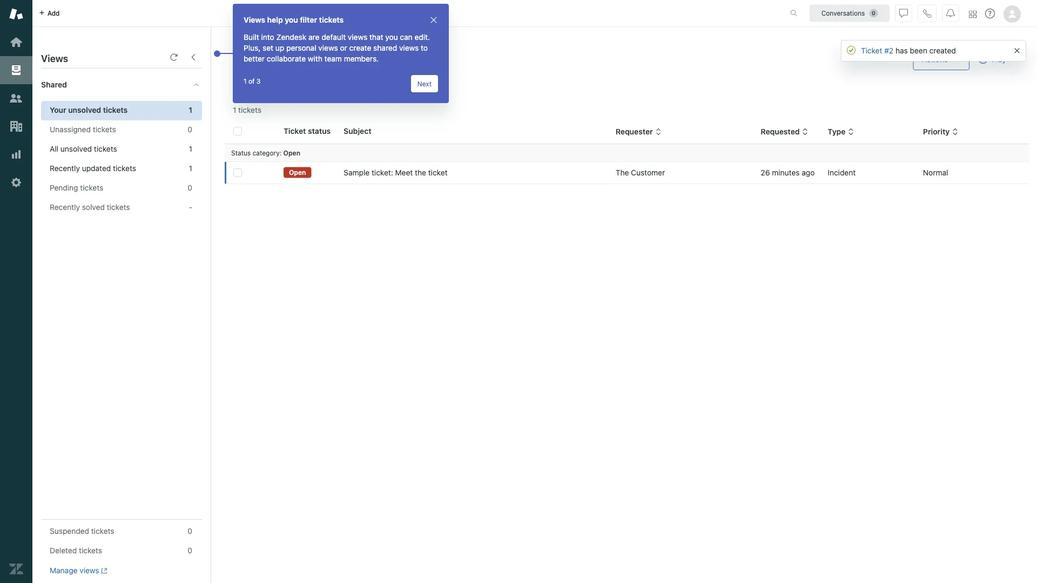 Task type: vqa. For each thing, say whether or not it's contained in the screenshot.
Go to Admin Center
no



Task type: locate. For each thing, give the bounding box(es) containing it.
or
[[340, 44, 347, 52]]

1 vertical spatial your unsolved tickets
[[50, 106, 128, 115]]

views up team at the top left of page
[[319, 44, 338, 52]]

all unsolved tickets
[[50, 145, 117, 153]]

the
[[415, 168, 426, 177]]

of
[[249, 77, 255, 85]]

unsolved
[[263, 49, 318, 65], [68, 106, 101, 115], [60, 145, 92, 153]]

filter
[[250, 82, 266, 89]]

0 horizontal spatial your unsolved tickets
[[50, 106, 128, 115]]

the customer
[[616, 168, 665, 177]]

category:
[[253, 149, 282, 157]]

0 for suspended tickets
[[188, 527, 192, 536]]

1 horizontal spatial you
[[385, 33, 398, 42]]

your up "unassigned"
[[50, 106, 66, 115]]

unsolved down zendesk
[[263, 49, 318, 65]]

requested
[[761, 127, 800, 136]]

unassigned tickets
[[50, 125, 116, 134]]

4 0 from the top
[[188, 547, 192, 556]]

pending tickets
[[50, 183, 103, 192]]

customers image
[[9, 91, 23, 105]]

collapse views pane image
[[189, 53, 198, 62]]

26 minutes ago
[[761, 168, 815, 177]]

minutes
[[772, 168, 800, 177]]

2 recently from the top
[[50, 203, 80, 212]]

updated
[[82, 164, 111, 173]]

open
[[284, 149, 300, 157], [289, 169, 306, 176]]

tickets inside dialog
[[319, 15, 344, 24]]

0 vertical spatial your unsolved tickets
[[233, 49, 361, 65]]

filter
[[300, 15, 317, 24]]

0 for pending tickets
[[188, 183, 192, 192]]

1 for your unsolved tickets
[[189, 106, 192, 115]]

play
[[992, 55, 1007, 64]]

subject
[[344, 127, 372, 136]]

your unsolved tickets up unassigned tickets
[[50, 106, 128, 115]]

admin image
[[9, 176, 23, 190]]

unsolved down "unassigned"
[[60, 145, 92, 153]]

1 horizontal spatial your unsolved tickets
[[233, 49, 361, 65]]

views up create
[[348, 33, 368, 42]]

1 recently from the top
[[50, 164, 80, 173]]

play button
[[970, 49, 1016, 70]]

you right the help
[[285, 15, 298, 24]]

all
[[50, 145, 58, 153]]

organizations image
[[9, 119, 23, 133]]

zendesk
[[276, 33, 307, 42]]

views up the built
[[244, 15, 265, 24]]

your unsolved tickets down zendesk
[[233, 49, 361, 65]]

1 of 3 next
[[244, 77, 432, 88]]

views
[[348, 33, 368, 42], [319, 44, 338, 52], [399, 44, 419, 52], [80, 567, 99, 576]]

tickets
[[319, 15, 344, 24], [321, 49, 361, 65], [103, 106, 128, 115], [93, 125, 116, 134], [94, 145, 117, 153], [113, 164, 136, 173], [80, 183, 103, 192], [107, 203, 130, 212], [91, 527, 114, 536], [79, 547, 102, 556]]

to
[[421, 44, 428, 52]]

views
[[244, 15, 265, 24], [41, 52, 68, 64]]

suspended tickets
[[50, 527, 114, 536]]

ago
[[802, 168, 815, 177]]

0 vertical spatial recently
[[50, 164, 80, 173]]

views inside views help you filter tickets dialog
[[244, 15, 265, 24]]

0 horizontal spatial your
[[50, 106, 66, 115]]

0 for unassigned tickets
[[188, 125, 192, 134]]

recently updated tickets
[[50, 164, 136, 173]]

0 horizontal spatial you
[[285, 15, 298, 24]]

0
[[188, 125, 192, 134], [188, 183, 192, 192], [188, 527, 192, 536], [188, 547, 192, 556]]

2 0 from the top
[[188, 183, 192, 192]]

open right category:
[[284, 149, 300, 157]]

1 0 from the top
[[188, 125, 192, 134]]

customer
[[631, 168, 665, 177]]

conversations
[[822, 9, 865, 17]]

1 horizontal spatial views
[[244, 15, 265, 24]]

requester button
[[616, 127, 662, 137]]

1 vertical spatial you
[[385, 33, 398, 42]]

views help you filter tickets
[[244, 15, 344, 24]]

1 up -
[[189, 164, 192, 173]]

you up shared
[[385, 33, 398, 42]]

shared
[[373, 44, 397, 52]]

you inside built into zendesk are default views that you can edit. plus, set up personal views or create shared views to better collaborate with team members.
[[385, 33, 398, 42]]

views image
[[9, 63, 23, 77]]

1
[[244, 77, 247, 85], [189, 106, 192, 115], [189, 145, 192, 153], [189, 164, 192, 173]]

zendesk products image
[[970, 11, 977, 18]]

incident
[[828, 168, 856, 177]]

0 for deleted tickets
[[188, 547, 192, 556]]

next button
[[411, 75, 438, 92]]

your down the built
[[233, 49, 260, 65]]

0 vertical spatial views
[[244, 15, 265, 24]]

1 down the collapse views pane image
[[189, 106, 192, 115]]

views help you filter tickets dialog
[[233, 4, 449, 103]]

0 horizontal spatial views
[[41, 52, 68, 64]]

members.
[[344, 54, 379, 63]]

your unsolved tickets
[[233, 49, 361, 65], [50, 106, 128, 115]]

views up shared
[[41, 52, 68, 64]]

recently up the pending
[[50, 164, 80, 173]]

3 0 from the top
[[188, 527, 192, 536]]

your
[[233, 49, 260, 65], [50, 106, 66, 115]]

manage views
[[50, 567, 99, 576]]

refresh views pane image
[[170, 53, 178, 62]]

views for views
[[41, 52, 68, 64]]

unsolved up unassigned tickets
[[68, 106, 101, 115]]

requester
[[616, 127, 653, 136]]

ticket
[[861, 46, 883, 55]]

zendesk image
[[9, 563, 23, 577]]

edit.
[[415, 33, 430, 42]]

that
[[370, 33, 383, 42]]

sample
[[344, 168, 370, 177]]

-
[[189, 203, 192, 212]]

ticket ‭#2‬ link
[[861, 46, 894, 55]]

main element
[[0, 0, 32, 584]]

1 vertical spatial recently
[[50, 203, 80, 212]]

type button
[[828, 127, 855, 137]]

recently down the pending
[[50, 203, 80, 212]]

1 vertical spatial views
[[41, 52, 68, 64]]

recently solved tickets
[[50, 203, 130, 212]]

you
[[285, 15, 298, 24], [385, 33, 398, 42]]

1 left the status
[[189, 145, 192, 153]]

0 vertical spatial your
[[233, 49, 260, 65]]

pending
[[50, 183, 78, 192]]

1 left of
[[244, 77, 247, 85]]

row
[[225, 162, 1030, 184]]

open down status category: open
[[289, 169, 306, 176]]

with
[[308, 54, 323, 63]]

recently
[[50, 164, 80, 173], [50, 203, 80, 212]]



Task type: describe. For each thing, give the bounding box(es) containing it.
team
[[325, 54, 342, 63]]

0 vertical spatial you
[[285, 15, 298, 24]]

are
[[309, 33, 320, 42]]

1 for all unsolved tickets
[[189, 145, 192, 153]]

requested button
[[761, 127, 809, 137]]

zendesk support image
[[9, 7, 23, 21]]

manage
[[50, 567, 78, 576]]

0 vertical spatial unsolved
[[263, 49, 318, 65]]

1 for recently updated tickets
[[189, 164, 192, 173]]

better
[[244, 54, 265, 63]]

status category: open
[[231, 149, 300, 157]]

built
[[244, 33, 259, 42]]

views down deleted tickets
[[80, 567, 99, 576]]

default
[[322, 33, 346, 42]]

been
[[910, 46, 928, 55]]

1 horizontal spatial your
[[233, 49, 260, 65]]

priority
[[924, 127, 950, 136]]

1 vertical spatial your
[[50, 106, 66, 115]]

1 vertical spatial open
[[289, 169, 306, 176]]

priority button
[[924, 127, 959, 137]]

row containing sample ticket: meet the ticket
[[225, 162, 1030, 184]]

shared heading
[[32, 69, 211, 101]]

deleted
[[50, 547, 77, 556]]

sample ticket: meet the ticket link
[[344, 168, 448, 178]]

(opens in a new tab) image
[[99, 568, 108, 575]]

built into zendesk are default views that you can edit. plus, set up personal views or create shared views to better collaborate with team members.
[[244, 33, 430, 63]]

unassigned
[[50, 125, 91, 134]]

created
[[930, 46, 956, 55]]

next
[[418, 80, 432, 88]]

shared
[[41, 80, 67, 89]]

normal
[[924, 168, 949, 177]]

ticket:
[[372, 168, 393, 177]]

create
[[349, 44, 371, 52]]

filter button
[[233, 77, 272, 94]]

1 vertical spatial unsolved
[[68, 106, 101, 115]]

‭#2‬
[[885, 46, 894, 55]]

shared button
[[32, 69, 182, 101]]

type
[[828, 127, 846, 136]]

deleted tickets
[[50, 547, 102, 556]]

recently for recently updated tickets
[[50, 164, 80, 173]]

plus,
[[244, 44, 261, 52]]

26
[[761, 168, 770, 177]]

get started image
[[9, 35, 23, 49]]

2 vertical spatial unsolved
[[60, 145, 92, 153]]

help
[[267, 15, 283, 24]]

into
[[261, 33, 274, 42]]

ticket
[[428, 168, 448, 177]]

collaborate
[[267, 54, 306, 63]]

close image
[[430, 16, 438, 24]]

manage views link
[[50, 566, 108, 576]]

can
[[400, 33, 413, 42]]

has
[[896, 46, 908, 55]]

status
[[231, 149, 251, 157]]

reporting image
[[9, 148, 23, 162]]

solved
[[82, 203, 105, 212]]

0 vertical spatial open
[[284, 149, 300, 157]]

3
[[257, 77, 261, 85]]

the
[[616, 168, 629, 177]]

sample ticket: meet the ticket
[[344, 168, 448, 177]]

conversations button
[[810, 5, 890, 22]]

views down can
[[399, 44, 419, 52]]

1 inside 1 of 3 next
[[244, 77, 247, 85]]

get help image
[[986, 9, 995, 18]]

suspended
[[50, 527, 89, 536]]

set
[[263, 44, 273, 52]]

ticket ‭#2‬ has been created
[[861, 46, 956, 55]]

meet
[[395, 168, 413, 177]]

views for views help you filter tickets
[[244, 15, 265, 24]]

recently for recently solved tickets
[[50, 203, 80, 212]]

personal
[[286, 44, 316, 52]]

up
[[276, 44, 284, 52]]



